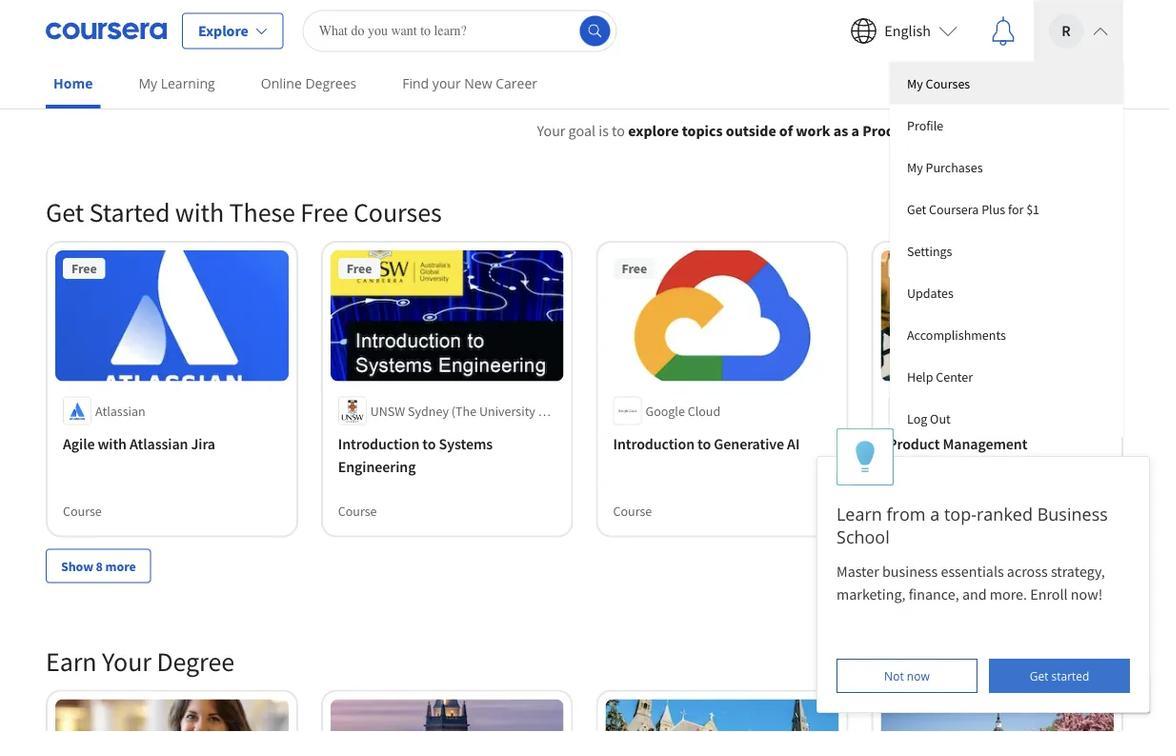 Task type: describe. For each thing, give the bounding box(es) containing it.
alice element
[[817, 429, 1150, 714]]

get coursera plus for $1
[[907, 201, 1040, 218]]

career
[[496, 74, 537, 92]]

your goal is to explore topics outside of work as a product manager
[[537, 121, 977, 140]]

not now
[[884, 668, 930, 684]]

not now button
[[837, 659, 977, 694]]

palermo
[[1007, 403, 1054, 420]]

course for agile with atlassian jira
[[63, 503, 102, 520]]

product management link
[[888, 433, 1106, 456]]

de
[[990, 403, 1004, 420]]

get for get started with these free courses
[[46, 196, 84, 229]]

outside
[[726, 121, 776, 140]]

explore
[[628, 121, 679, 140]]

management
[[943, 435, 1028, 454]]

help center image
[[1120, 683, 1142, 706]]

show 8 more
[[61, 558, 136, 575]]

now
[[907, 668, 930, 684]]

my learning link
[[131, 62, 223, 105]]

ranked
[[977, 503, 1033, 526]]

started
[[89, 196, 170, 229]]

my for my courses
[[907, 75, 923, 92]]

$1
[[1026, 201, 1040, 218]]

0 vertical spatial a
[[851, 121, 859, 140]]

more
[[105, 558, 136, 575]]

r button
[[1034, 0, 1123, 61]]

get coursera plus for $1 link
[[890, 188, 1123, 230]]

online
[[261, 74, 302, 92]]

0 vertical spatial atlassian
[[95, 403, 145, 420]]

1 horizontal spatial to
[[612, 121, 625, 140]]

0 vertical spatial with
[[175, 196, 224, 229]]

sydney
[[408, 403, 449, 420]]

is
[[599, 121, 609, 140]]

earn your degree collection element
[[34, 614, 1135, 733]]

get started
[[1030, 668, 1090, 684]]

free for introduction to systems engineering
[[347, 260, 372, 277]]

course for introduction to generative ai
[[613, 503, 652, 520]]

main content containing get started with these free courses
[[0, 96, 1169, 733]]

earn
[[46, 645, 97, 679]]

finance,
[[909, 585, 959, 604]]

plus
[[982, 201, 1005, 218]]

1 horizontal spatial new
[[464, 74, 492, 92]]

now!
[[1071, 585, 1103, 604]]

your inside "element"
[[102, 645, 151, 679]]

profile
[[907, 117, 944, 134]]

get started with these free courses
[[46, 196, 442, 229]]

my for my purchases
[[907, 159, 923, 176]]

english
[[885, 21, 931, 40]]

log out
[[907, 410, 951, 427]]

agile
[[63, 435, 95, 454]]

introduction to systems engineering
[[338, 435, 493, 477]]

(the
[[452, 403, 477, 420]]

of inside unsw sydney (the university of new south wales)
[[538, 403, 549, 420]]

profile link
[[890, 104, 1123, 146]]

get started link
[[989, 659, 1130, 694]]

a inside learn from a top-ranked business school
[[930, 503, 940, 526]]

my courses
[[907, 75, 970, 92]]

course for introduction to systems engineering
[[338, 503, 377, 520]]

online degrees link
[[253, 62, 364, 105]]

log
[[907, 410, 927, 427]]

these
[[229, 196, 295, 229]]

generative
[[714, 435, 784, 454]]

not
[[884, 668, 904, 684]]

show 8 more button
[[46, 549, 151, 584]]

my purchases
[[907, 159, 983, 176]]

show
[[61, 558, 93, 575]]

to for introduction to systems engineering
[[422, 435, 436, 454]]

accomplishments
[[907, 326, 1006, 344]]

smile image
[[902, 296, 925, 319]]

updates
[[907, 284, 954, 302]]

manager
[[919, 121, 977, 140]]

introduction for introduction to generative ai
[[613, 435, 695, 454]]

master business essentials across strategy, marketing, finance, and more. enroll now!
[[837, 562, 1108, 604]]

introduction to systems engineering link
[[338, 433, 556, 479]]

as
[[834, 121, 848, 140]]

updates link
[[890, 272, 1123, 314]]

universidad
[[921, 403, 988, 420]]

university
[[479, 403, 535, 420]]

unsw sydney (the university of new south wales)
[[370, 403, 549, 439]]

r
[[1062, 21, 1071, 40]]



Task type: locate. For each thing, give the bounding box(es) containing it.
get inside get started with these free courses collection element
[[46, 196, 84, 229]]

get for get coursera plus for $1
[[907, 201, 926, 218]]

across
[[1007, 562, 1048, 581]]

product management
[[888, 435, 1028, 454]]

0 horizontal spatial new
[[370, 422, 395, 439]]

out
[[930, 410, 951, 427]]

of
[[779, 121, 793, 140], [538, 403, 549, 420]]

with right agile
[[98, 435, 127, 454]]

degree
[[157, 645, 234, 679]]

purchases
[[926, 159, 983, 176]]

my left learning
[[139, 74, 157, 92]]

0 horizontal spatial your
[[102, 645, 151, 679]]

my up profile
[[907, 75, 923, 92]]

to down sydney
[[422, 435, 436, 454]]

2 course from the left
[[338, 503, 377, 520]]

of right university
[[538, 403, 549, 420]]

google cloud
[[646, 403, 721, 420]]

courses
[[926, 75, 970, 92], [353, 196, 442, 229]]

r menu
[[890, 62, 1123, 438]]

product right as
[[863, 121, 916, 140]]

product
[[863, 121, 916, 140], [888, 435, 940, 454]]

log out button
[[890, 398, 1123, 438]]

cloud
[[688, 403, 721, 420]]

jira
[[191, 435, 215, 454]]

1 vertical spatial product
[[888, 435, 940, 454]]

course
[[63, 503, 102, 520], [338, 503, 377, 520], [613, 503, 652, 520], [888, 503, 927, 520]]

1 horizontal spatial get
[[907, 201, 926, 218]]

coursera image
[[46, 16, 167, 46]]

home link
[[46, 62, 100, 109]]

0 horizontal spatial to
[[422, 435, 436, 454]]

accomplishments link
[[890, 314, 1123, 356]]

new right your
[[464, 74, 492, 92]]

started
[[1052, 668, 1090, 684]]

coursera
[[929, 201, 979, 218]]

to
[[612, 121, 625, 140], [422, 435, 436, 454], [698, 435, 711, 454]]

a left top-
[[930, 503, 940, 526]]

systems
[[439, 435, 493, 454]]

essentials
[[941, 562, 1004, 581]]

1 horizontal spatial of
[[779, 121, 793, 140]]

find your new career
[[402, 74, 537, 92]]

product down the log
[[888, 435, 940, 454]]

for
[[1008, 201, 1024, 218]]

course for product management
[[888, 503, 927, 520]]

of left work
[[779, 121, 793, 140]]

introduction for introduction to systems engineering
[[338, 435, 420, 454]]

top-
[[944, 503, 977, 526]]

settings link
[[890, 230, 1123, 272]]

introduction down google
[[613, 435, 695, 454]]

marketing,
[[837, 585, 906, 604]]

1 vertical spatial a
[[930, 503, 940, 526]]

0 horizontal spatial get
[[46, 196, 84, 229]]

courses inside my courses link
[[926, 75, 970, 92]]

new inside unsw sydney (the university of new south wales)
[[370, 422, 395, 439]]

introduction up "engineering"
[[338, 435, 420, 454]]

to down 'cloud'
[[698, 435, 711, 454]]

get
[[46, 196, 84, 229], [907, 201, 926, 218], [1030, 668, 1049, 684]]

help center link
[[890, 356, 1123, 398]]

introduction to generative ai
[[613, 435, 800, 454]]

1 course from the left
[[63, 503, 102, 520]]

new down unsw
[[370, 422, 395, 439]]

What do you want to learn? text field
[[303, 10, 617, 52]]

explore button
[[182, 13, 284, 49]]

with left these
[[175, 196, 224, 229]]

1 vertical spatial of
[[538, 403, 549, 420]]

8
[[96, 558, 103, 575]]

my for my learning
[[139, 74, 157, 92]]

learn
[[837, 503, 882, 526]]

from
[[887, 503, 926, 526]]

3 course from the left
[[613, 503, 652, 520]]

atlassian up agile with atlassian jira on the left of the page
[[95, 403, 145, 420]]

0 vertical spatial your
[[537, 121, 565, 140]]

1 vertical spatial with
[[98, 435, 127, 454]]

None search field
[[303, 10, 617, 52]]

0 horizontal spatial of
[[538, 403, 549, 420]]

to for introduction to generative ai
[[698, 435, 711, 454]]

0 horizontal spatial with
[[98, 435, 127, 454]]

find your new career link
[[395, 62, 545, 105]]

learning
[[161, 74, 215, 92]]

product inside product management link
[[888, 435, 940, 454]]

online degrees
[[261, 74, 357, 92]]

1 vertical spatial atlassian
[[130, 435, 188, 454]]

to inside introduction to systems engineering
[[422, 435, 436, 454]]

engineering
[[338, 458, 416, 477]]

1 introduction from the left
[[338, 435, 420, 454]]

home
[[53, 74, 93, 92]]

your right earn
[[102, 645, 151, 679]]

a right as
[[851, 121, 859, 140]]

0 vertical spatial courses
[[926, 75, 970, 92]]

your left goal
[[537, 121, 565, 140]]

atlassian left jira
[[130, 435, 188, 454]]

wales)
[[434, 422, 471, 439]]

0 horizontal spatial introduction
[[338, 435, 420, 454]]

atlassian
[[95, 403, 145, 420], [130, 435, 188, 454]]

degrees
[[305, 74, 357, 92]]

1 horizontal spatial introduction
[[613, 435, 695, 454]]

business
[[1037, 503, 1108, 526]]

0 horizontal spatial a
[[851, 121, 859, 140]]

my learning
[[139, 74, 215, 92]]

explore
[[198, 21, 248, 40]]

get inside get coursera plus for $1 link
[[907, 201, 926, 218]]

with inside agile with atlassian jira link
[[98, 435, 127, 454]]

your
[[432, 74, 461, 92]]

1 horizontal spatial a
[[930, 503, 940, 526]]

get for get started
[[1030, 668, 1049, 684]]

main content
[[0, 96, 1169, 733]]

1 vertical spatial your
[[102, 645, 151, 679]]

learn from a top-ranked business school
[[837, 503, 1108, 549]]

google
[[646, 403, 685, 420]]

earn your degree
[[46, 645, 234, 679]]

2 introduction from the left
[[613, 435, 695, 454]]

south
[[398, 422, 431, 439]]

get inside get started link
[[1030, 668, 1049, 684]]

unsw
[[370, 403, 405, 420]]

free for agile with atlassian jira
[[71, 260, 97, 277]]

universidad de palermo
[[921, 403, 1054, 420]]

my purchases link
[[890, 146, 1123, 188]]

goal
[[568, 121, 596, 140]]

line chart image
[[902, 228, 925, 251]]

topics
[[682, 121, 723, 140]]

center
[[936, 368, 973, 385]]

graduation cap image
[[902, 193, 925, 216]]

free
[[301, 196, 348, 229], [71, 260, 97, 277], [347, 260, 372, 277], [622, 260, 647, 277]]

to right is
[[612, 121, 625, 140]]

2 horizontal spatial to
[[698, 435, 711, 454]]

1 vertical spatial new
[[370, 422, 395, 439]]

0 vertical spatial new
[[464, 74, 492, 92]]

more.
[[990, 585, 1027, 604]]

1 horizontal spatial with
[[175, 196, 224, 229]]

get started with these free courses collection element
[[34, 165, 1135, 614]]

master
[[837, 562, 879, 581]]

free for introduction to generative ai
[[622, 260, 647, 277]]

lightbulb tip image
[[855, 441, 875, 474]]

0 horizontal spatial courses
[[353, 196, 442, 229]]

strategy,
[[1051, 562, 1105, 581]]

introduction inside introduction to systems engineering
[[338, 435, 420, 454]]

4 course from the left
[[888, 503, 927, 520]]

2 horizontal spatial get
[[1030, 668, 1049, 684]]

my
[[139, 74, 157, 92], [907, 75, 923, 92], [907, 159, 923, 176]]

0 vertical spatial product
[[863, 121, 916, 140]]

1 horizontal spatial courses
[[926, 75, 970, 92]]

and
[[962, 585, 987, 604]]

0 vertical spatial of
[[779, 121, 793, 140]]

1 horizontal spatial your
[[537, 121, 565, 140]]

school
[[837, 526, 890, 549]]

agile with atlassian jira
[[63, 435, 215, 454]]

courses inside get started with these free courses collection element
[[353, 196, 442, 229]]

find
[[402, 74, 429, 92]]

1 vertical spatial courses
[[353, 196, 442, 229]]

work
[[796, 121, 831, 140]]

introduction to generative ai link
[[613, 433, 831, 456]]

my up graduation cap image
[[907, 159, 923, 176]]

business
[[882, 562, 938, 581]]



Task type: vqa. For each thing, say whether or not it's contained in the screenshot.
Agile with Atlassian Jira LINK
yes



